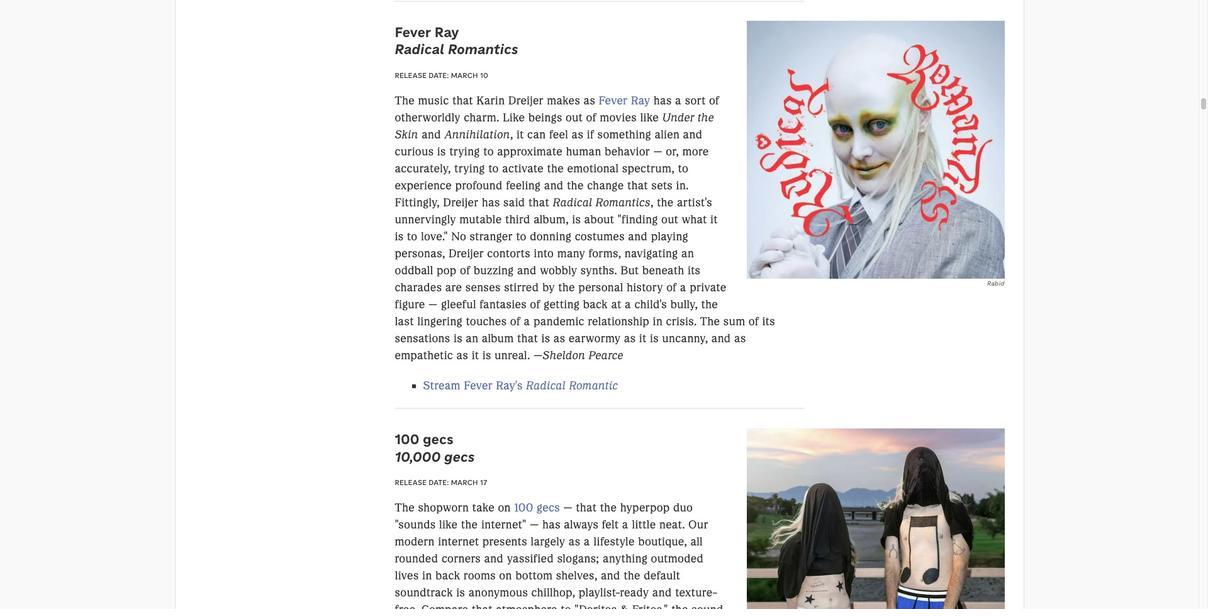 Task type: describe. For each thing, give the bounding box(es) containing it.
many
[[557, 247, 585, 260]]

annihilation
[[445, 128, 510, 142]]

love."
[[421, 230, 448, 243]]

lifestyle
[[594, 535, 635, 549]]

as down 'sum'
[[734, 332, 746, 345]]

"sounds
[[395, 518, 436, 532]]

sets
[[652, 179, 673, 193]]

date: for 17
[[429, 478, 449, 487]]

forms,
[[589, 247, 621, 260]]

as down relationship
[[624, 332, 636, 345]]

take
[[472, 501, 495, 515]]

hyperpop
[[620, 501, 670, 515]]

the down approximate
[[547, 162, 564, 176]]

touches
[[466, 315, 507, 328]]

"finding
[[618, 213, 658, 227]]

music
[[418, 94, 449, 108]]

— up always
[[564, 501, 573, 515]]

rabid
[[987, 279, 1005, 287]]

of right pop
[[460, 264, 470, 277]]

skin
[[395, 128, 418, 142]]

playlist-
[[579, 586, 620, 600]]

artist's
[[677, 196, 712, 210]]

are
[[445, 281, 462, 294]]

change
[[587, 179, 624, 193]]

beneath
[[642, 264, 684, 277]]

and annihilation
[[418, 128, 510, 142]]

to down third
[[516, 230, 527, 243]]

a up bully,
[[680, 281, 687, 294]]

like inside has a sort of otherworldly charm. like beings out of movies like
[[640, 111, 659, 125]]

at
[[611, 298, 622, 311]]

a right felt
[[622, 518, 629, 532]]

the inside under the skin
[[698, 111, 714, 125]]

wobbly
[[540, 264, 577, 277]]

alien
[[655, 128, 680, 142]]

in inside , the artist's unnervingly mutable third album, is about "finding out what it is to love." no stranger to donning costumes and playing personas, dreijer contorts into many forms, navigating an oddball pop of buzzing and wobbly synths. but beneath its charades are senses stirred by the personal history of a private figure — gleeful fantasies of getting back at a child's bully, the last lingering touches of a pandemic relationship in crisis. the sum of its sensations is an album that is as earwormy as it is uncanny, and as empathetic as it is unreal. —
[[653, 315, 663, 328]]

like inside — that the hyperpop duo "sounds like the internet" — has always felt a little neat. our modern internet presents largely as a lifestyle boutique, all rounded corners and yassified slogans; anything outmoded lives in back rooms on bottom shelves, and the default soundtrack is anonymous chillhop, playlist-ready and texture- free. compare that atmosphere to "doritos & fritos," the
[[439, 518, 458, 532]]

figure
[[395, 298, 425, 311]]

it down relationship
[[639, 332, 647, 345]]

release for release date: march 17
[[395, 478, 427, 487]]

like
[[503, 111, 525, 125]]

movies
[[600, 111, 637, 125]]

if
[[587, 128, 594, 142]]

release date: march 17
[[395, 478, 487, 487]]

a down always
[[584, 535, 590, 549]]

has inside — that the hyperpop duo "sounds like the internet" — has always felt a little neat. our modern internet presents largely as a lifestyle boutique, all rounded corners and yassified slogans; anything outmoded lives in back rooms on bottom shelves, and the default soundtrack is anonymous chillhop, playlist-ready and texture- free. compare that atmosphere to "doritos & fritos," the
[[542, 518, 561, 532]]

stream
[[423, 379, 461, 393]]

1 horizontal spatial romantics
[[596, 196, 651, 210]]

1 horizontal spatial its
[[762, 315, 775, 328]]

release date: march 10
[[395, 70, 488, 80]]

and up playlist-
[[601, 569, 620, 583]]

1 horizontal spatial 100
[[514, 501, 533, 515]]

private
[[690, 281, 727, 294]]

emotional
[[567, 162, 619, 176]]

spectrum,
[[622, 162, 675, 176]]

mutable
[[460, 213, 502, 227]]

date: for 10
[[429, 70, 449, 80]]

has inside has a sort of otherworldly charm. like beings out of movies like
[[654, 94, 672, 108]]

the down 'the shopworn take on 100 gecs'
[[461, 518, 478, 532]]

costumes
[[575, 230, 625, 243]]

album,
[[534, 213, 569, 227]]

sensations
[[395, 332, 450, 345]]

"doritos
[[575, 603, 617, 609]]

texture-
[[675, 586, 718, 600]]

0 vertical spatial dreijer
[[508, 94, 544, 108]]

playing
[[651, 230, 688, 243]]

something
[[598, 128, 651, 142]]

has inside the , it can feel as if something alien and curious is trying to approximate human behavior — or, more accurately, trying to activate the emotional spectrum, to experience profound feeling and the change that sets in. fittingly, dreijer has said that
[[482, 196, 500, 210]]

rooms
[[464, 569, 496, 583]]

0 vertical spatial trying
[[449, 145, 480, 159]]

outmoded
[[651, 552, 704, 566]]

100 inside 100 gecs 10,000 gecs
[[395, 431, 419, 448]]

as down pandemic
[[554, 332, 565, 345]]

album
[[482, 332, 514, 345]]

approximate
[[497, 145, 563, 159]]

release for release date: march 10
[[395, 70, 427, 80]]

can
[[527, 128, 546, 142]]

image credit element
[[747, 279, 1005, 288]]

fever ray radical romantics
[[395, 23, 518, 58]]

activate
[[502, 162, 544, 176]]

lives
[[395, 569, 419, 583]]

gleeful
[[441, 298, 476, 311]]

1 vertical spatial fever
[[599, 94, 628, 108]]

&
[[620, 603, 629, 609]]

back inside — that the hyperpop duo "sounds like the internet" — has always felt a little neat. our modern internet presents largely as a lifestyle boutique, all rounded corners and yassified slogans; anything outmoded lives in back rooms on bottom shelves, and the default soundtrack is anonymous chillhop, playlist-ready and texture- free. compare that atmosphere to "doritos & fritos," the
[[436, 569, 460, 583]]

the for the music that karin dreijer makes as fever ray
[[395, 94, 415, 108]]

sheldon
[[543, 349, 585, 362]]

as inside the , it can feel as if something alien and curious is trying to approximate human behavior — or, more accurately, trying to activate the emotional spectrum, to experience profound feeling and the change that sets in. fittingly, dreijer has said that
[[572, 128, 584, 142]]

the down private
[[701, 298, 718, 311]]

is left about
[[572, 213, 581, 227]]

duo
[[673, 501, 693, 515]]

out inside , the artist's unnervingly mutable third album, is about "finding out what it is to love." no stranger to donning costumes and playing personas, dreijer contorts into many forms, navigating an oddball pop of buzzing and wobbly synths. but beneath its charades are senses stirred by the personal history of a private figure — gleeful fantasies of getting back at a child's bully, the last lingering touches of a pandemic relationship in crisis. the sum of its sensations is an album that is as earwormy as it is uncanny, and as empathetic as it is unreal. —
[[661, 213, 679, 227]]

profound
[[455, 179, 503, 193]]

that down anonymous
[[472, 603, 493, 609]]

accurately,
[[395, 162, 451, 176]]

and down 'sum'
[[712, 332, 731, 345]]

our
[[689, 518, 708, 532]]

it down "touches"
[[472, 349, 479, 362]]

0 horizontal spatial an
[[466, 332, 479, 345]]

of right 'sum'
[[749, 315, 759, 328]]

is down lingering
[[454, 332, 462, 345]]

fantasies
[[480, 298, 527, 311]]

fever inside fever ray radical romantics
[[395, 23, 431, 41]]

anonymous
[[469, 586, 528, 600]]

boutique,
[[638, 535, 687, 549]]

senses
[[465, 281, 501, 294]]

karin
[[477, 94, 505, 108]]

is inside the , it can feel as if something alien and curious is trying to approximate human behavior — or, more accurately, trying to activate the emotional spectrum, to experience profound feeling and the change that sets in. fittingly, dreijer has said that
[[437, 145, 446, 159]]

on inside — that the hyperpop duo "sounds like the internet" — has always felt a little neat. our modern internet presents largely as a lifestyle boutique, all rounded corners and yassified slogans; anything outmoded lives in back rooms on bottom shelves, and the default soundtrack is anonymous chillhop, playlist-ready and texture- free. compare that atmosphere to "doritos & fritos," the
[[499, 569, 512, 583]]

as right makes
[[584, 94, 595, 108]]

dreijer inside , the artist's unnervingly mutable third album, is about "finding out what it is to love." no stranger to donning costumes and playing personas, dreijer contorts into many forms, navigating an oddball pop of buzzing and wobbly synths. but beneath its charades are senses stirred by the personal history of a private figure — gleeful fantasies of getting back at a child's bully, the last lingering touches of a pandemic relationship in crisis. the sum of its sensations is an album that is as earwormy as it is uncanny, and as empathetic as it is unreal. —
[[449, 247, 484, 260]]

, it can feel as if something alien and curious is trying to approximate human behavior — or, more accurately, trying to activate the emotional spectrum, to experience profound feeling and the change that sets in. fittingly, dreijer has said that
[[395, 128, 709, 210]]

and down default
[[652, 586, 672, 600]]

— down 100 gecs link
[[530, 518, 539, 532]]

is up personas,
[[395, 230, 404, 243]]

the up getting
[[558, 281, 575, 294]]

, for it
[[510, 128, 513, 142]]

2 vertical spatial radical
[[526, 379, 566, 393]]

stranger
[[470, 230, 513, 243]]

last
[[395, 315, 414, 328]]

to up "profound"
[[488, 162, 499, 176]]

earwormy
[[569, 332, 621, 345]]

under
[[662, 111, 695, 125]]

under the skin
[[395, 111, 714, 142]]

shopworn
[[418, 501, 469, 515]]

10,000
[[395, 448, 441, 466]]

into
[[534, 247, 554, 260]]

— right unreal. at the bottom left
[[534, 349, 543, 362]]

by
[[542, 281, 555, 294]]

human
[[566, 145, 601, 159]]

beings
[[528, 111, 562, 125]]

romantics inside fever ray radical romantics
[[448, 41, 518, 58]]

internet
[[438, 535, 479, 549]]

more
[[683, 145, 709, 159]]

compare
[[422, 603, 468, 609]]

is left uncanny,
[[650, 332, 659, 345]]

dreijer inside the , it can feel as if something alien and curious is trying to approximate human behavior — or, more accurately, trying to activate the emotional spectrum, to experience profound feeling and the change that sets in. fittingly, dreijer has said that
[[443, 196, 478, 210]]

uncanny,
[[662, 332, 708, 345]]



Task type: locate. For each thing, give the bounding box(es) containing it.
0 vertical spatial in
[[653, 315, 663, 328]]

0 vertical spatial fever
[[395, 23, 431, 41]]

0 horizontal spatial its
[[688, 264, 701, 277]]

100 gecs link
[[514, 501, 560, 515]]

0 vertical spatial release
[[395, 70, 427, 80]]

fever left ray's
[[464, 379, 493, 393]]

pandemic
[[534, 315, 585, 328]]

1 vertical spatial date:
[[429, 478, 449, 487]]

1 vertical spatial radical
[[553, 196, 593, 210]]

is up accurately,
[[437, 145, 446, 159]]

1 vertical spatial has
[[482, 196, 500, 210]]

on up internet"
[[498, 501, 511, 515]]

is down pandemic
[[541, 332, 550, 345]]

, down like on the left of page
[[510, 128, 513, 142]]

dreijer up like on the left of page
[[508, 94, 544, 108]]

to down annihilation
[[483, 145, 494, 159]]

the
[[698, 111, 714, 125], [547, 162, 564, 176], [567, 179, 584, 193], [657, 196, 674, 210], [558, 281, 575, 294], [701, 298, 718, 311], [600, 501, 617, 515], [461, 518, 478, 532], [624, 569, 641, 583]]

on
[[498, 501, 511, 515], [499, 569, 512, 583]]

an down the playing
[[682, 247, 694, 260]]

behavior
[[605, 145, 650, 159]]

0 horizontal spatial like
[[439, 518, 458, 532]]

its
[[688, 264, 701, 277], [762, 315, 775, 328]]

buzzing
[[474, 264, 514, 277]]

trying up "profound"
[[454, 162, 485, 176]]

release up music
[[395, 70, 427, 80]]

, for the
[[651, 196, 654, 210]]

romantics up ""finding"
[[596, 196, 651, 210]]

stream fever ray's radical romantic
[[423, 379, 618, 393]]

1 vertical spatial ,
[[651, 196, 654, 210]]

to up in.
[[678, 162, 689, 176]]

as up slogans;
[[569, 535, 580, 549]]

0 horizontal spatial 100
[[395, 431, 419, 448]]

2 horizontal spatial has
[[654, 94, 672, 108]]

ray up release date: march 10
[[435, 23, 459, 41]]

1 horizontal spatial fever
[[464, 379, 493, 393]]

like
[[640, 111, 659, 125], [439, 518, 458, 532]]

date: up music
[[429, 70, 449, 80]]

of
[[709, 94, 719, 108], [586, 111, 596, 125], [460, 264, 470, 277], [667, 281, 677, 294], [530, 298, 540, 311], [510, 315, 520, 328], [749, 315, 759, 328]]

contorts
[[487, 247, 530, 260]]

is up compare at left bottom
[[456, 586, 465, 600]]

an down "touches"
[[466, 332, 479, 345]]

and up more
[[683, 128, 703, 142]]

2 date: from the top
[[429, 478, 449, 487]]

it left 'can'
[[517, 128, 524, 142]]

in inside — that the hyperpop duo "sounds like the internet" — has always felt a little neat. our modern internet presents largely as a lifestyle boutique, all rounded corners and yassified slogans; anything outmoded lives in back rooms on bottom shelves, and the default soundtrack is anonymous chillhop, playlist-ready and texture- free. compare that atmosphere to "doritos & fritos," the
[[422, 569, 432, 583]]

100 up internet"
[[514, 501, 533, 515]]

0 vertical spatial back
[[583, 298, 608, 311]]

unnervingly
[[395, 213, 456, 227]]

is inside — that the hyperpop duo "sounds like the internet" — has always felt a little neat. our modern internet presents largely as a lifestyle boutique, all rounded corners and yassified slogans; anything outmoded lives in back rooms on bottom shelves, and the default soundtrack is anonymous chillhop, playlist-ready and texture- free. compare that atmosphere to "doritos & fritos," the
[[456, 586, 465, 600]]

it right what
[[711, 213, 718, 227]]

sheldon pearce
[[543, 349, 624, 362]]

slogans;
[[557, 552, 600, 566]]

1 horizontal spatial back
[[583, 298, 608, 311]]

0 vertical spatial has
[[654, 94, 672, 108]]

otherworldly
[[395, 111, 461, 125]]

1 vertical spatial in
[[422, 569, 432, 583]]

radical down sheldon
[[526, 379, 566, 393]]

ray inside fever ray radical romantics
[[435, 23, 459, 41]]

default
[[644, 569, 680, 583]]

of down beneath on the right
[[667, 281, 677, 294]]

fritos,"
[[632, 603, 668, 609]]

, the artist's unnervingly mutable third album, is about "finding out what it is to love." no stranger to donning costumes and playing personas, dreijer contorts into many forms, navigating an oddball pop of buzzing and wobbly synths. but beneath its charades are senses stirred by the personal history of a private figure — gleeful fantasies of getting back at a child's bully, the last lingering touches of a pandemic relationship in crisis. the sum of its sensations is an album that is as earwormy as it is uncanny, and as empathetic as it is unreal. —
[[395, 196, 775, 362]]

1 vertical spatial trying
[[454, 162, 485, 176]]

that up album,
[[529, 196, 549, 210]]

2 release from the top
[[395, 478, 427, 487]]

0 vertical spatial the
[[395, 94, 415, 108]]

0 vertical spatial date:
[[429, 70, 449, 80]]

17
[[480, 478, 487, 487]]

makes
[[547, 94, 580, 108]]

that
[[452, 94, 473, 108], [627, 179, 648, 193], [529, 196, 549, 210], [517, 332, 538, 345], [576, 501, 597, 515], [472, 603, 493, 609]]

that up always
[[576, 501, 597, 515]]

stirred
[[504, 281, 539, 294]]

always
[[564, 518, 599, 532]]

0 vertical spatial 100
[[395, 431, 419, 448]]

ray up movies in the top of the page
[[631, 94, 650, 108]]

0 vertical spatial on
[[498, 501, 511, 515]]

march for 10
[[451, 70, 478, 80]]

1 march from the top
[[451, 70, 478, 80]]

radical
[[395, 41, 445, 58], [553, 196, 593, 210], [526, 379, 566, 393]]

1 vertical spatial its
[[762, 315, 775, 328]]

radical up album,
[[553, 196, 593, 210]]

ray
[[435, 23, 459, 41], [631, 94, 650, 108]]

1 vertical spatial 100
[[514, 501, 533, 515]]

0 horizontal spatial ,
[[510, 128, 513, 142]]

the left 'sum'
[[700, 315, 720, 328]]

1 vertical spatial release
[[395, 478, 427, 487]]

0 horizontal spatial back
[[436, 569, 460, 583]]

— inside the , it can feel as if something alien and curious is trying to approximate human behavior — or, more accurately, trying to activate the emotional spectrum, to experience profound feeling and the change that sets in. fittingly, dreijer has said that
[[653, 145, 663, 159]]

1 vertical spatial the
[[700, 315, 720, 328]]

like down shopworn
[[439, 518, 458, 532]]

in up the soundtrack
[[422, 569, 432, 583]]

romantics
[[448, 41, 518, 58], [596, 196, 651, 210]]

fever up release date: march 10
[[395, 23, 431, 41]]

back down personal
[[583, 298, 608, 311]]

the up felt
[[600, 501, 617, 515]]

and down presents
[[484, 552, 504, 566]]

out inside has a sort of otherworldly charm. like beings out of movies like
[[566, 111, 583, 125]]

— left the or,
[[653, 145, 663, 159]]

2 vertical spatial the
[[395, 501, 415, 515]]

1 date: from the top
[[429, 70, 449, 80]]

0 horizontal spatial out
[[566, 111, 583, 125]]

of up if
[[586, 111, 596, 125]]

presents
[[483, 535, 527, 549]]

2 march from the top
[[451, 478, 478, 487]]

and down ""finding"
[[628, 230, 648, 243]]

romantic
[[569, 379, 618, 393]]

radical romantics
[[553, 196, 651, 210]]

2 vertical spatial fever
[[464, 379, 493, 393]]

in down child's
[[653, 315, 663, 328]]

2 vertical spatial has
[[542, 518, 561, 532]]

march for 17
[[451, 478, 478, 487]]

lingering
[[417, 315, 463, 328]]

a right at
[[625, 298, 631, 311]]

no
[[451, 230, 466, 243]]

sum
[[724, 315, 745, 328]]

0 vertical spatial an
[[682, 247, 694, 260]]

back inside , the artist's unnervingly mutable third album, is about "finding out what it is to love." no stranger to donning costumes and playing personas, dreijer contorts into many forms, navigating an oddball pop of buzzing and wobbly synths. but beneath its charades are senses stirred by the personal history of a private figure — gleeful fantasies of getting back at a child's bully, the last lingering touches of a pandemic relationship in crisis. the sum of its sensations is an album that is as earwormy as it is uncanny, and as empathetic as it is unreal. —
[[583, 298, 608, 311]]

the down emotional on the top of the page
[[567, 179, 584, 193]]

a inside has a sort of otherworldly charm. like beings out of movies like
[[675, 94, 682, 108]]

what
[[682, 213, 707, 227]]

1 horizontal spatial like
[[640, 111, 659, 125]]

its up private
[[688, 264, 701, 277]]

0 horizontal spatial in
[[422, 569, 432, 583]]

to
[[483, 145, 494, 159], [488, 162, 499, 176], [678, 162, 689, 176], [407, 230, 418, 243], [516, 230, 527, 243], [561, 603, 571, 609]]

out down makes
[[566, 111, 583, 125]]

1 vertical spatial like
[[439, 518, 458, 532]]

0 vertical spatial romantics
[[448, 41, 518, 58]]

or,
[[666, 145, 679, 159]]

a down fantasies
[[524, 315, 530, 328]]

personas,
[[395, 247, 445, 260]]

10
[[480, 70, 488, 80]]

the up "sounds
[[395, 501, 415, 515]]

has a sort of otherworldly charm. like beings out of movies like
[[395, 94, 719, 125]]

trying down and annihilation
[[449, 145, 480, 159]]

date: up shopworn
[[429, 478, 449, 487]]

1 vertical spatial dreijer
[[443, 196, 478, 210]]

charm.
[[464, 111, 499, 125]]

1 vertical spatial back
[[436, 569, 460, 583]]

third
[[505, 213, 530, 227]]

the down sort
[[698, 111, 714, 125]]

1 vertical spatial out
[[661, 213, 679, 227]]

anything
[[603, 552, 648, 566]]

, inside , the artist's unnervingly mutable third album, is about "finding out what it is to love." no stranger to donning costumes and playing personas, dreijer contorts into many forms, navigating an oddball pop of buzzing and wobbly synths. but beneath its charades are senses stirred by the personal history of a private figure — gleeful fantasies of getting back at a child's bully, the last lingering touches of a pandemic relationship in crisis. the sum of its sensations is an album that is as earwormy as it is uncanny, and as empathetic as it is unreal. —
[[651, 196, 654, 210]]

date:
[[429, 70, 449, 80], [429, 478, 449, 487]]

ray's
[[496, 379, 523, 393]]

as left if
[[572, 128, 584, 142]]

personal
[[579, 281, 623, 294]]

fever up movies in the top of the page
[[599, 94, 628, 108]]

0 vertical spatial its
[[688, 264, 701, 277]]

the for the shopworn take on 100 gecs
[[395, 501, 415, 515]]

the inside , the artist's unnervingly mutable third album, is about "finding out what it is to love." no stranger to donning costumes and playing personas, dreijer contorts into many forms, navigating an oddball pop of buzzing and wobbly synths. but beneath its charades are senses stirred by the personal history of a private figure — gleeful fantasies of getting back at a child's bully, the last lingering touches of a pandemic relationship in crisis. the sum of its sensations is an album that is as earwormy as it is uncanny, and as empathetic as it is unreal. —
[[700, 315, 720, 328]]

experience
[[395, 179, 452, 193]]

little
[[632, 518, 656, 532]]

shelves,
[[556, 569, 598, 583]]

a
[[675, 94, 682, 108], [680, 281, 687, 294], [625, 298, 631, 311], [524, 315, 530, 328], [622, 518, 629, 532], [584, 535, 590, 549]]

and up stirred
[[517, 264, 537, 277]]

has up largely
[[542, 518, 561, 532]]

radical up release date: march 10
[[395, 41, 445, 58]]

in
[[653, 315, 663, 328], [422, 569, 432, 583]]

0 horizontal spatial ray
[[435, 23, 459, 41]]

its right 'sum'
[[762, 315, 775, 328]]

1 vertical spatial ray
[[631, 94, 650, 108]]

soundtrack
[[395, 586, 453, 600]]

, inside the , it can feel as if something alien and curious is trying to approximate human behavior — or, more accurately, trying to activate the emotional spectrum, to experience profound feeling and the change that sets in. fittingly, dreijer has said that
[[510, 128, 513, 142]]

0 vertical spatial ray
[[435, 23, 459, 41]]

radical inside fever ray radical romantics
[[395, 41, 445, 58]]

1 horizontal spatial an
[[682, 247, 694, 260]]

to inside — that the hyperpop duo "sounds like the internet" — has always felt a little neat. our modern internet presents largely as a lifestyle boutique, all rounded corners and yassified slogans; anything outmoded lives in back rooms on bottom shelves, and the default soundtrack is anonymous chillhop, playlist-ready and texture- free. compare that atmosphere to "doritos & fritos," the
[[561, 603, 571, 609]]

child's
[[635, 298, 667, 311]]

the up otherworldly
[[395, 94, 415, 108]]

1 vertical spatial an
[[466, 332, 479, 345]]

of down fantasies
[[510, 315, 520, 328]]

as inside — that the hyperpop duo "sounds like the internet" — has always felt a little neat. our modern internet presents largely as a lifestyle boutique, all rounded corners and yassified slogans; anything outmoded lives in back rooms on bottom shelves, and the default soundtrack is anonymous chillhop, playlist-ready and texture- free. compare that atmosphere to "doritos & fritos," the
[[569, 535, 580, 549]]

fittingly,
[[395, 196, 440, 210]]

that inside , the artist's unnervingly mutable third album, is about "finding out what it is to love." no stranger to donning costumes and playing personas, dreijer contorts into many forms, navigating an oddball pop of buzzing and wobbly synths. but beneath its charades are senses stirred by the personal history of a private figure — gleeful fantasies of getting back at a child's bully, the last lingering touches of a pandemic relationship in crisis. the sum of its sensations is an album that is as earwormy as it is uncanny, and as empathetic as it is unreal. —
[[517, 332, 538, 345]]

— up lingering
[[429, 298, 438, 311]]

0 vertical spatial like
[[640, 111, 659, 125]]

dreijer down "profound"
[[443, 196, 478, 210]]

0 vertical spatial ,
[[510, 128, 513, 142]]

100 gecs. image
[[747, 428, 1005, 609]]

of down stirred
[[530, 298, 540, 311]]

all
[[691, 535, 703, 549]]

and right feeling
[[544, 179, 564, 193]]

chillhop,
[[531, 586, 575, 600]]

the up ready
[[624, 569, 641, 583]]

feeling
[[506, 179, 541, 193]]

0 vertical spatial out
[[566, 111, 583, 125]]

2 horizontal spatial fever
[[599, 94, 628, 108]]

1 horizontal spatial has
[[542, 518, 561, 532]]

of right sort
[[709, 94, 719, 108]]

it inside the , it can feel as if something alien and curious is trying to approximate human behavior — or, more accurately, trying to activate the emotional spectrum, to experience profound feeling and the change that sets in. fittingly, dreijer has said that
[[517, 128, 524, 142]]

1 horizontal spatial ,
[[651, 196, 654, 210]]

0 vertical spatial radical
[[395, 41, 445, 58]]

march left 10
[[451, 70, 478, 80]]

unreal.
[[495, 349, 530, 362]]

2 vertical spatial dreijer
[[449, 247, 484, 260]]

1 vertical spatial march
[[451, 478, 478, 487]]

is down album
[[482, 349, 491, 362]]

release down 10,000
[[395, 478, 427, 487]]

feel
[[549, 128, 568, 142]]

dreijer down no
[[449, 247, 484, 260]]

1 horizontal spatial ray
[[631, 94, 650, 108]]

0 horizontal spatial romantics
[[448, 41, 518, 58]]

fever ray, radical romantics image
[[747, 21, 1005, 279]]

to down the chillhop,
[[561, 603, 571, 609]]

1 release from the top
[[395, 70, 427, 80]]

the down sets
[[657, 196, 674, 210]]

is
[[437, 145, 446, 159], [572, 213, 581, 227], [395, 230, 404, 243], [454, 332, 462, 345], [541, 332, 550, 345], [650, 332, 659, 345], [482, 349, 491, 362], [456, 586, 465, 600]]

that up charm.
[[452, 94, 473, 108]]

ready
[[620, 586, 649, 600]]

that down spectrum,
[[627, 179, 648, 193]]

100 up release date: march 17
[[395, 431, 419, 448]]

has up under
[[654, 94, 672, 108]]

1 vertical spatial on
[[499, 569, 512, 583]]

100 gecs 10,000 gecs
[[395, 431, 475, 466]]

sort
[[685, 94, 706, 108]]

to up personas,
[[407, 230, 418, 243]]

back down corners
[[436, 569, 460, 583]]

, down sets
[[651, 196, 654, 210]]

as up stream
[[457, 349, 468, 362]]

out up the playing
[[661, 213, 679, 227]]

relationship
[[588, 315, 650, 328]]

0 vertical spatial march
[[451, 70, 478, 80]]

rounded
[[395, 552, 438, 566]]

felt
[[602, 518, 619, 532]]

1 horizontal spatial in
[[653, 315, 663, 328]]

0 horizontal spatial fever
[[395, 23, 431, 41]]

0 horizontal spatial has
[[482, 196, 500, 210]]

1 vertical spatial romantics
[[596, 196, 651, 210]]

1 horizontal spatial out
[[661, 213, 679, 227]]

trying
[[449, 145, 480, 159], [454, 162, 485, 176]]

that up unreal. at the bottom left
[[517, 332, 538, 345]]

corners
[[442, 552, 481, 566]]

—
[[653, 145, 663, 159], [429, 298, 438, 311], [534, 349, 543, 362], [564, 501, 573, 515], [530, 518, 539, 532]]

and down otherworldly
[[422, 128, 441, 142]]



Task type: vqa. For each thing, say whether or not it's contained in the screenshot.
its
yes



